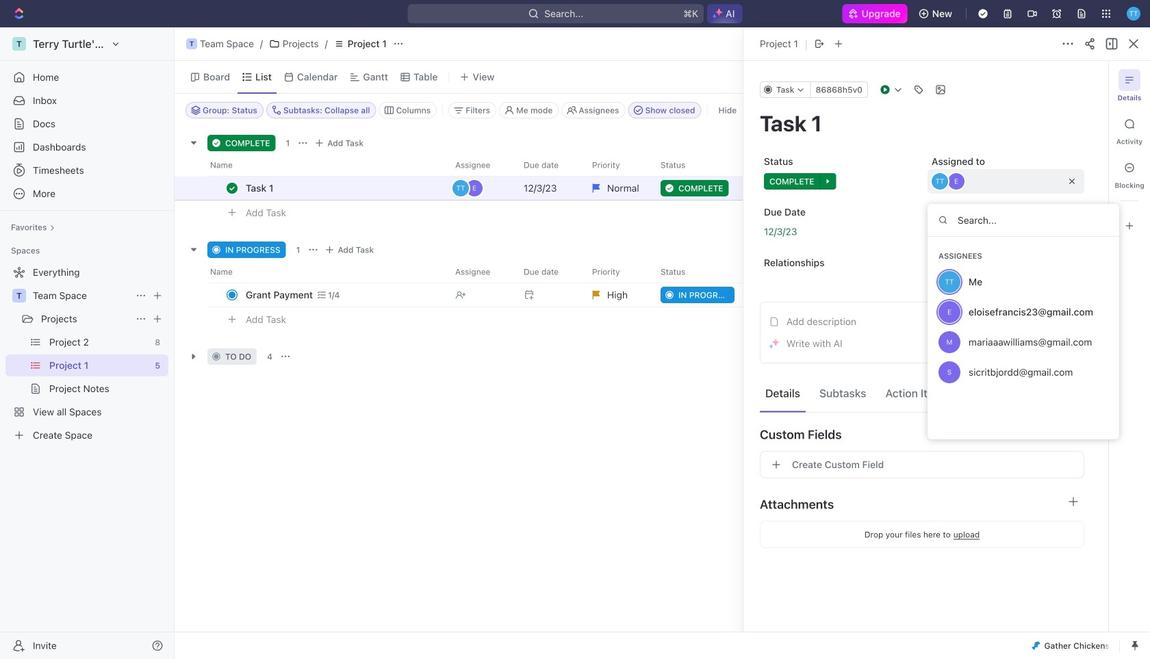 Task type: locate. For each thing, give the bounding box(es) containing it.
team space, , element
[[186, 38, 197, 49], [12, 289, 26, 303]]

1 horizontal spatial team space, , element
[[186, 38, 197, 49]]

0 horizontal spatial team space, , element
[[12, 289, 26, 303]]

Search... text field
[[928, 204, 1120, 237]]

task sidebar navigation tab list
[[1115, 69, 1145, 237]]

tree
[[5, 262, 168, 446]]

Edit task name text field
[[760, 110, 1085, 136]]

1 vertical spatial team space, , element
[[12, 289, 26, 303]]

0 vertical spatial team space, , element
[[186, 38, 197, 49]]



Task type: vqa. For each thing, say whether or not it's contained in the screenshot.
Search... text field
yes



Task type: describe. For each thing, give the bounding box(es) containing it.
sidebar navigation
[[0, 27, 175, 659]]

team space, , element inside tree
[[12, 289, 26, 303]]

tree inside sidebar navigation
[[5, 262, 168, 446]]

Search tasks... text field
[[1005, 100, 1142, 121]]

drumstick bite image
[[1032, 642, 1040, 650]]



